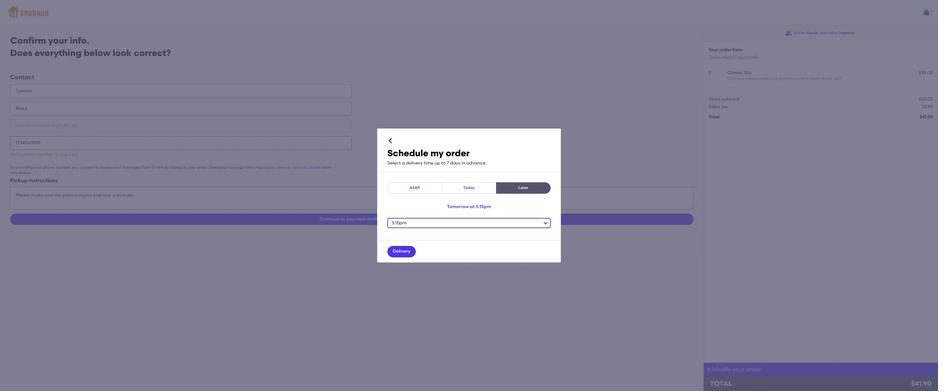 Task type: describe. For each thing, give the bounding box(es) containing it.
0 vertical spatial $41.90
[[920, 115, 933, 120]]

number
[[37, 152, 54, 157]]

at
[[470, 205, 475, 210]]

svg image
[[387, 137, 394, 145]]

schedule my order select a delivery time up to 7 days in advance.
[[387, 148, 487, 166]]

invite
[[794, 31, 805, 35]]

your right providing
[[34, 165, 42, 170]]

messages
[[122, 165, 141, 170]]

required
[[59, 152, 77, 157]]

terms of use link
[[291, 165, 315, 170]]

everything
[[35, 47, 82, 58]]

hill
[[751, 55, 758, 60]]

your left the order.
[[188, 165, 196, 170]]

information.
[[10, 171, 33, 175]]

may
[[255, 165, 263, 170]]

confirm
[[10, 35, 46, 46]]

0 horizontal spatial is
[[55, 152, 58, 157]]

days
[[450, 161, 460, 166]]

there,
[[810, 77, 821, 81]]

stix
[[744, 70, 752, 76]]

valid phone number is required
[[10, 152, 77, 157]]

rates
[[245, 165, 254, 170]]

your right modify
[[733, 367, 745, 374]]

look
[[113, 47, 132, 58]]

for more information.
[[10, 165, 331, 175]]

tomorrow at 3:15pm
[[447, 205, 491, 210]]

our
[[284, 165, 290, 170]]

for
[[316, 165, 321, 170]]

tomorrow
[[447, 205, 469, 210]]

select
[[387, 161, 401, 166]]

invite friends and order together
[[794, 31, 855, 35]]

the
[[788, 77, 794, 81]]

receive
[[100, 165, 113, 170]]

see
[[277, 165, 283, 170]]

2 button
[[923, 7, 933, 18]]

to inside button
[[341, 217, 345, 222]]

capitol
[[734, 55, 750, 60]]

thank
[[822, 77, 832, 81]]

sales tax
[[709, 104, 728, 110]]

correct?
[[134, 47, 171, 58]]

1 vertical spatial total
[[710, 380, 732, 388]]

you!
[[833, 77, 841, 81]]

text
[[114, 165, 121, 170]]

schedule
[[387, 148, 428, 159]]

tax
[[721, 104, 728, 110]]

to left receive
[[95, 165, 99, 170]]

$38.00 for $38.00
[[919, 96, 933, 102]]

your order from zeeks pizza capitol hill
[[709, 47, 758, 60]]

together
[[839, 31, 855, 35]]

order inside schedule my order select a delivery time up to 7 days in advance.
[[446, 148, 470, 159]]

1 vertical spatial 2
[[709, 70, 711, 76]]

0 vertical spatial phone
[[22, 152, 36, 157]]

delivery button
[[387, 246, 416, 258]]

from inside your order from zeeks pizza capitol hill
[[732, 47, 743, 53]]

pickup instructions
[[10, 178, 58, 184]]

up
[[435, 161, 440, 166]]

please
[[746, 77, 758, 81]]

ranch
[[795, 77, 805, 81]]

number,
[[56, 165, 71, 170]]

valid phone number is required alert
[[10, 152, 77, 157]]

Pickup instructions text field
[[10, 187, 693, 210]]

invite friends and order together button
[[785, 27, 855, 39]]

you inside $38.00 " can you please make sure that the ranch is there, thank you! "
[[738, 77, 745, 81]]

modify your order
[[713, 367, 761, 374]]

$38.00 " can you please make sure that the ranch is there, thank you! "
[[727, 70, 933, 81]]

and
[[819, 31, 827, 35]]

of
[[303, 165, 307, 170]]

modify
[[713, 367, 731, 374]]

terms
[[291, 165, 302, 170]]

classic
[[727, 70, 743, 76]]

use
[[308, 165, 315, 170]]

contact
[[10, 74, 34, 81]]

$3.90
[[922, 104, 933, 110]]

people icon image
[[785, 30, 792, 36]]

more
[[322, 165, 331, 170]]

info.
[[70, 35, 89, 46]]

asap
[[410, 186, 420, 190]]

First name text field
[[10, 85, 352, 98]]

2 inside button
[[931, 10, 933, 15]]

method
[[367, 217, 384, 222]]

confirm your info. does everything below look correct?
[[10, 35, 171, 58]]

1 vertical spatial phone
[[43, 165, 55, 170]]



Task type: vqa. For each thing, say whether or not it's contained in the screenshot.
the order within THE INVITE FRIENDS AND ORDER TOGETHER button
yes



Task type: locate. For each thing, give the bounding box(es) containing it.
today
[[463, 186, 475, 190]]

is inside $38.00 " can you please make sure that the ranch is there, thank you! "
[[806, 77, 809, 81]]

1 horizontal spatial from
[[732, 47, 743, 53]]

by
[[10, 165, 15, 170]]

your
[[48, 35, 68, 46], [34, 165, 42, 170], [188, 165, 196, 170], [733, 367, 745, 374]]

in
[[462, 161, 465, 166]]

0 vertical spatial from
[[732, 47, 743, 53]]

0 vertical spatial 2
[[931, 10, 933, 15]]

is
[[806, 77, 809, 81], [55, 152, 58, 157]]

1 horizontal spatial 2
[[931, 10, 933, 15]]

you down classic stix
[[738, 77, 745, 81]]

1 vertical spatial $41.90
[[911, 380, 932, 388]]

you left consent
[[72, 165, 79, 170]]

Last name text field
[[10, 102, 352, 115]]

standard
[[209, 165, 226, 170]]

$41.90
[[920, 115, 933, 120], [911, 380, 932, 388]]

$38.00 for $38.00 " can you please make sure that the ranch is there, thank you! "
[[919, 70, 933, 76]]

order.
[[197, 165, 208, 170]]

0 horizontal spatial "
[[727, 77, 729, 81]]

1 horizontal spatial is
[[806, 77, 809, 81]]

0 vertical spatial total
[[709, 115, 720, 120]]

continue to payment method
[[320, 217, 384, 222]]

advance.
[[466, 161, 487, 166]]

0 vertical spatial is
[[806, 77, 809, 81]]

1 horizontal spatial phone
[[43, 165, 55, 170]]

" right thank on the top
[[841, 77, 843, 81]]

payment
[[346, 217, 366, 222]]

related
[[169, 165, 182, 170]]

total down sales
[[709, 115, 720, 120]]

0 horizontal spatial you
[[72, 165, 79, 170]]

items subtotal
[[709, 96, 740, 102]]

0 horizontal spatial phone
[[22, 152, 36, 157]]

"
[[727, 77, 729, 81], [841, 77, 843, 81]]

1 horizontal spatial "
[[841, 77, 843, 81]]

0 vertical spatial $38.00
[[919, 70, 933, 76]]

apply.
[[264, 165, 276, 170]]

you
[[738, 77, 745, 81], [72, 165, 79, 170]]

order right modify
[[746, 367, 761, 374]]

$38.00 inside $38.00 " can you please make sure that the ranch is there, thank you! "
[[919, 70, 933, 76]]

pickup
[[10, 178, 27, 184]]

3:15pm
[[476, 205, 491, 210]]

later
[[518, 186, 528, 190]]

tomorrow at 3:15pm button
[[447, 202, 491, 213]]

order up days
[[446, 148, 470, 159]]

that
[[779, 77, 787, 81]]

0 horizontal spatial from
[[142, 165, 151, 170]]

1 horizontal spatial you
[[738, 77, 745, 81]]

2 " from the left
[[841, 77, 843, 81]]

7
[[447, 161, 449, 166]]

order up pizza in the top of the page
[[720, 47, 731, 53]]

make
[[759, 77, 769, 81]]

total
[[709, 115, 720, 120], [710, 380, 732, 388]]

asap button
[[387, 183, 442, 194]]

time
[[424, 161, 434, 166]]

classic stix
[[727, 70, 752, 76]]

to right related
[[183, 165, 187, 170]]

order inside your order from zeeks pizza capitol hill
[[720, 47, 731, 53]]

0 vertical spatial you
[[738, 77, 745, 81]]

phone down number
[[43, 165, 55, 170]]

zeeks
[[709, 55, 721, 60]]

sure
[[770, 77, 778, 81]]

to
[[441, 161, 446, 166], [95, 165, 99, 170], [183, 165, 187, 170], [341, 217, 345, 222]]

friends
[[806, 31, 819, 35]]

below
[[84, 47, 111, 58]]

1 vertical spatial $38.00
[[919, 96, 933, 102]]

consent
[[79, 165, 94, 170]]

phone right valid
[[22, 152, 36, 157]]

from up "zeeks pizza capitol hill" link
[[732, 47, 743, 53]]

message
[[227, 165, 244, 170]]

2 $38.00 from the top
[[919, 96, 933, 102]]

continue to payment method button
[[10, 214, 693, 226]]

does
[[10, 47, 32, 58]]

zeeks pizza capitol hill link
[[709, 55, 758, 60]]

total down modify
[[710, 380, 732, 388]]

order right the and
[[828, 31, 838, 35]]

delivery
[[406, 161, 423, 166]]

$38.00
[[919, 70, 933, 76], [919, 96, 933, 102]]

1 vertical spatial from
[[142, 165, 151, 170]]

" down classic
[[727, 77, 729, 81]]

providing
[[16, 165, 33, 170]]

1 vertical spatial is
[[55, 152, 58, 157]]

by providing your phone number, you consent to receive text messages from grubhub related to your order. standard message rates may apply. see our terms of use
[[10, 165, 315, 170]]

1 $38.00 from the top
[[919, 70, 933, 76]]

0 horizontal spatial 2
[[709, 70, 711, 76]]

items
[[709, 96, 721, 102]]

1 vertical spatial you
[[72, 165, 79, 170]]

valid
[[10, 152, 21, 157]]

later button
[[496, 183, 551, 194]]

my
[[431, 148, 444, 159]]

1 " from the left
[[727, 77, 729, 81]]

continue
[[320, 217, 340, 222]]

delivery
[[393, 249, 411, 255]]

sales
[[709, 104, 720, 110]]

to left payment
[[341, 217, 345, 222]]

a
[[402, 161, 405, 166]]

main navigation navigation
[[0, 0, 938, 25]]

from left grubhub
[[142, 165, 151, 170]]

to left the 7 in the top left of the page
[[441, 161, 446, 166]]

can
[[729, 77, 737, 81]]

grubhub
[[152, 165, 168, 170]]

your inside confirm your info. does everything below look correct?
[[48, 35, 68, 46]]

instructions
[[29, 178, 58, 184]]

phone
[[22, 152, 36, 157], [43, 165, 55, 170]]

2
[[931, 10, 933, 15], [709, 70, 711, 76]]

order inside invite friends and order together button
[[828, 31, 838, 35]]

your
[[709, 47, 718, 53]]

pizza
[[722, 55, 733, 60]]

is right number
[[55, 152, 58, 157]]

is left there,
[[806, 77, 809, 81]]

Phone telephone field
[[10, 137, 352, 150]]

your up everything
[[48, 35, 68, 46]]

today button
[[442, 183, 496, 194]]

from
[[732, 47, 743, 53], [142, 165, 151, 170]]

to inside schedule my order select a delivery time up to 7 days in advance.
[[441, 161, 446, 166]]



